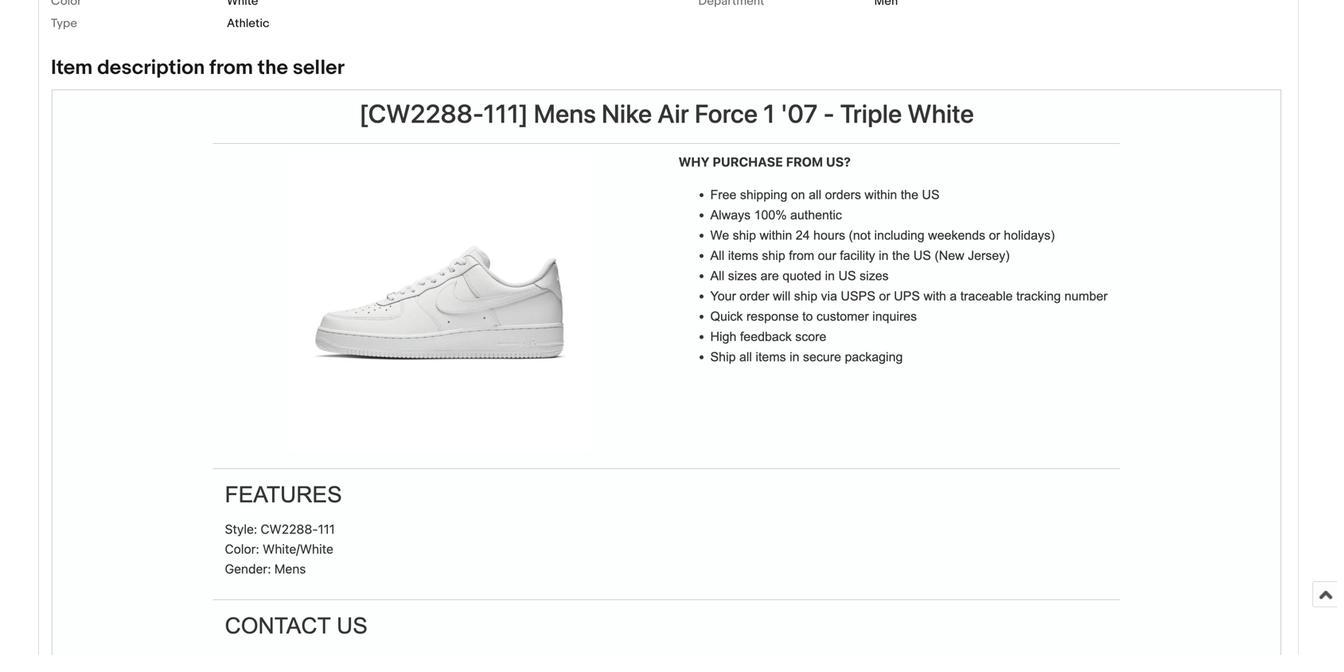 Task type: locate. For each thing, give the bounding box(es) containing it.
seller
[[293, 56, 345, 81]]

description
[[97, 56, 205, 81]]

item description from the seller
[[51, 56, 345, 81]]



Task type: vqa. For each thing, say whether or not it's contained in the screenshot.
the see all for Brand
no



Task type: describe. For each thing, give the bounding box(es) containing it.
type
[[51, 16, 77, 31]]

athletic
[[227, 16, 270, 31]]

item
[[51, 56, 93, 81]]

from
[[209, 56, 253, 81]]

the
[[258, 56, 288, 81]]



